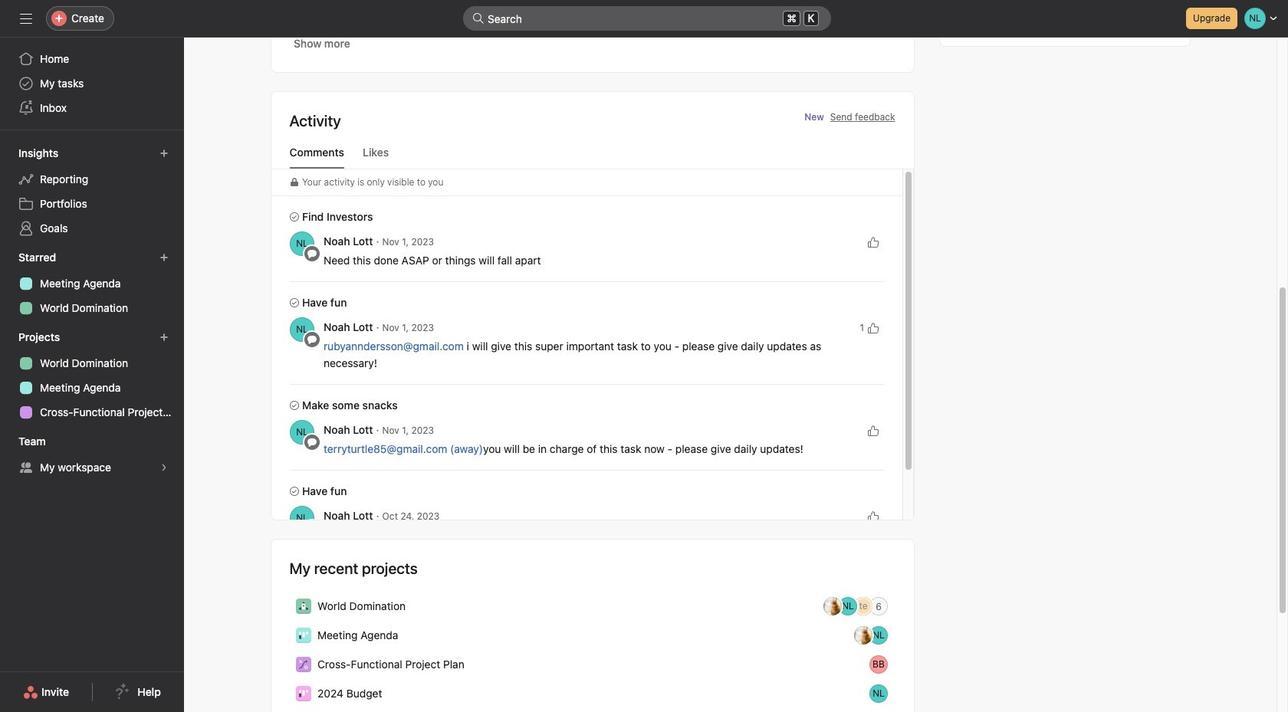 Task type: describe. For each thing, give the bounding box(es) containing it.
board image
[[299, 690, 308, 699]]

starred element
[[0, 244, 184, 324]]

see details, my workspace image
[[160, 463, 169, 473]]

line_and_symbols image
[[299, 660, 308, 670]]

toggle owner popover image
[[290, 506, 314, 531]]

projects element
[[0, 324, 184, 428]]

toggle owner popover image for first 0 likes. click to like this task icon from the top
[[290, 232, 314, 256]]

0 likes. click to like this task image
[[867, 511, 879, 523]]

2 0 likes. click to like this task image from the top
[[867, 425, 879, 437]]

toggle owner popover image for '1 like. click to like this task' image
[[290, 318, 314, 342]]

activity tab list
[[271, 144, 914, 170]]

new insights image
[[160, 149, 169, 158]]

1 0 likes. click to like this task image from the top
[[867, 236, 879, 249]]



Task type: locate. For each thing, give the bounding box(es) containing it.
Search tasks, projects, and more text field
[[463, 6, 831, 31]]

rocket image
[[299, 602, 308, 611]]

add items to starred image
[[160, 253, 169, 262]]

3 toggle owner popover image from the top
[[290, 420, 314, 445]]

global element
[[0, 38, 184, 130]]

2 vertical spatial toggle owner popover image
[[290, 420, 314, 445]]

teams element
[[0, 428, 184, 483]]

1 toggle owner popover image from the top
[[290, 232, 314, 256]]

2 toggle owner popover image from the top
[[290, 318, 314, 342]]

None field
[[463, 6, 831, 31]]

1 vertical spatial 0 likes. click to like this task image
[[867, 425, 879, 437]]

toggle owner popover image for 1st 0 likes. click to like this task icon from the bottom of the page
[[290, 420, 314, 445]]

insights element
[[0, 140, 184, 244]]

1 like. click to like this task image
[[867, 322, 879, 334]]

0 likes. click to like this task image
[[867, 236, 879, 249], [867, 425, 879, 437]]

1 vertical spatial toggle owner popover image
[[290, 318, 314, 342]]

board image
[[299, 631, 308, 640]]

prominent image
[[473, 12, 485, 25]]

0 vertical spatial 0 likes. click to like this task image
[[867, 236, 879, 249]]

new project or portfolio image
[[160, 333, 169, 342]]

0 vertical spatial toggle owner popover image
[[290, 232, 314, 256]]

hide sidebar image
[[20, 12, 32, 25]]

toggle owner popover image
[[290, 232, 314, 256], [290, 318, 314, 342], [290, 420, 314, 445]]



Task type: vqa. For each thing, say whether or not it's contained in the screenshot.
Activity tab list
yes



